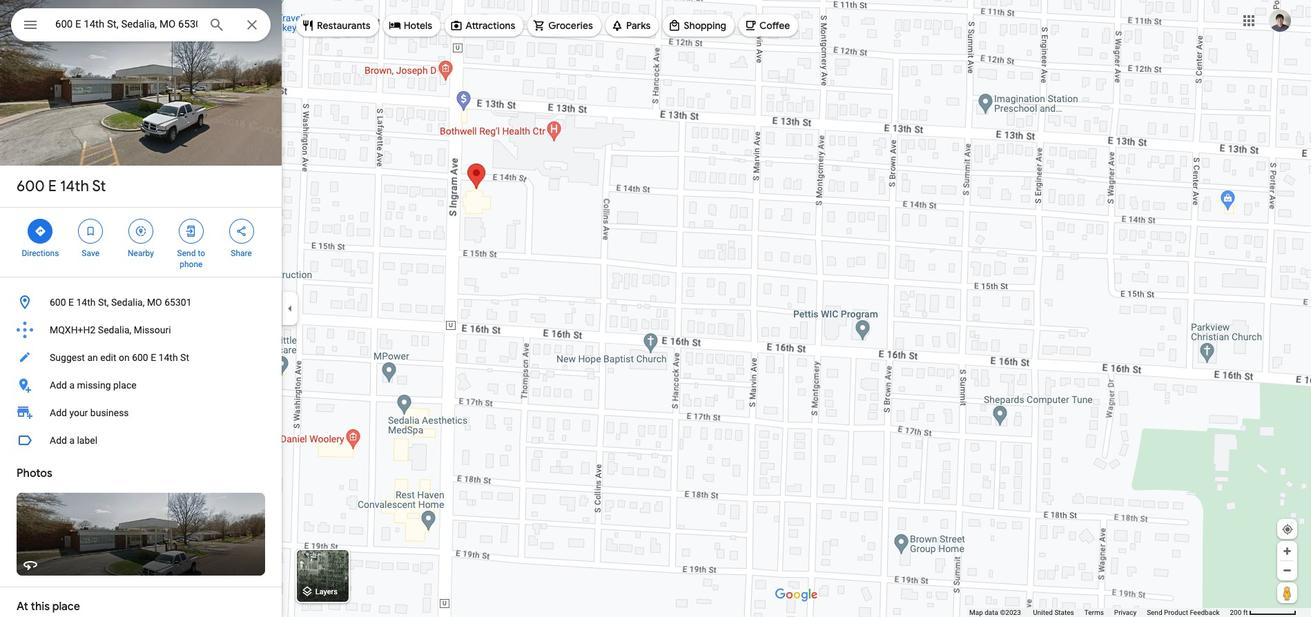 Task type: vqa. For each thing, say whether or not it's contained in the screenshot.
Send Product Feedback
yes



Task type: locate. For each thing, give the bounding box(es) containing it.
send up phone
[[177, 249, 196, 258]]

st up the add a missing place button
[[180, 352, 189, 363]]

1 vertical spatial add
[[50, 408, 67, 419]]

0 horizontal spatial 600
[[17, 177, 45, 196]]

0 vertical spatial place
[[113, 380, 137, 391]]

1 vertical spatial 600
[[50, 297, 66, 308]]

600 E 14th St, Sedalia, MO 65301 field
[[11, 8, 271, 41]]

send inside send to phone
[[177, 249, 196, 258]]

sedalia, right "st,"
[[111, 297, 145, 308]]

0 vertical spatial e
[[48, 177, 57, 196]]

groceries button
[[528, 9, 602, 42]]

600 right on
[[132, 352, 148, 363]]

0 vertical spatial add
[[50, 380, 67, 391]]

14th up 
[[60, 177, 89, 196]]

©2023
[[1001, 609, 1022, 617]]

200 ft
[[1231, 609, 1249, 617]]

a left label
[[69, 435, 75, 446]]

share
[[231, 249, 252, 258]]

2 add from the top
[[50, 408, 67, 419]]

add left your
[[50, 408, 67, 419]]

1 horizontal spatial send
[[1148, 609, 1163, 617]]

2 vertical spatial add
[[50, 435, 67, 446]]

1 vertical spatial send
[[1148, 609, 1163, 617]]

photos
[[17, 467, 52, 481]]

e up the mqxh+h2
[[68, 297, 74, 308]]

1 vertical spatial sedalia,
[[98, 325, 131, 336]]

14th left "st,"
[[76, 297, 96, 308]]

add left label
[[50, 435, 67, 446]]

0 vertical spatial send
[[177, 249, 196, 258]]

ft
[[1244, 609, 1249, 617]]

600
[[17, 177, 45, 196], [50, 297, 66, 308], [132, 352, 148, 363]]

1 horizontal spatial e
[[68, 297, 74, 308]]

to
[[198, 249, 205, 258]]

0 horizontal spatial st
[[92, 177, 106, 196]]

map data ©2023
[[970, 609, 1023, 617]]

1 vertical spatial st
[[180, 352, 189, 363]]

1 horizontal spatial st
[[180, 352, 189, 363]]

sedalia,
[[111, 297, 145, 308], [98, 325, 131, 336]]

add a label
[[50, 435, 98, 446]]

14th
[[60, 177, 89, 196], [76, 297, 96, 308], [159, 352, 178, 363]]

united states button
[[1034, 609, 1075, 618]]

footer
[[970, 609, 1231, 618]]

place down on
[[113, 380, 137, 391]]

google maps element
[[0, 0, 1312, 618]]

show street view coverage image
[[1278, 583, 1298, 604]]

0 vertical spatial sedalia,
[[111, 297, 145, 308]]

e for 600 e 14th st
[[48, 177, 57, 196]]

1 add from the top
[[50, 380, 67, 391]]

2 horizontal spatial e
[[151, 352, 156, 363]]

label
[[77, 435, 98, 446]]

1 a from the top
[[69, 380, 75, 391]]

1 vertical spatial 14th
[[76, 297, 96, 308]]

1 vertical spatial e
[[68, 297, 74, 308]]

a left 'missing'
[[69, 380, 75, 391]]

product
[[1165, 609, 1189, 617]]

place
[[113, 380, 137, 391], [52, 600, 80, 614]]

600 up the 
[[17, 177, 45, 196]]

mqxh+h2 sedalia, missouri button
[[0, 316, 282, 344]]

footer inside google maps element
[[970, 609, 1231, 618]]

add for add your business
[[50, 408, 67, 419]]

add down suggest
[[50, 380, 67, 391]]

st up 
[[92, 177, 106, 196]]

0 vertical spatial st
[[92, 177, 106, 196]]

1 horizontal spatial place
[[113, 380, 137, 391]]

missouri
[[134, 325, 171, 336]]

send inside button
[[1148, 609, 1163, 617]]

add
[[50, 380, 67, 391], [50, 408, 67, 419], [50, 435, 67, 446]]

send left product
[[1148, 609, 1163, 617]]

mqxh+h2 sedalia, missouri
[[50, 325, 171, 336]]

directions
[[22, 249, 59, 258]]

this
[[31, 600, 50, 614]]

st
[[92, 177, 106, 196], [180, 352, 189, 363]]

e down missouri
[[151, 352, 156, 363]]

add a missing place
[[50, 380, 137, 391]]

0 vertical spatial a
[[69, 380, 75, 391]]

2 vertical spatial e
[[151, 352, 156, 363]]

suggest an edit on 600 e 14th st button
[[0, 344, 282, 372]]

14th down missouri
[[159, 352, 178, 363]]

2 a from the top
[[69, 435, 75, 446]]

1 vertical spatial a
[[69, 435, 75, 446]]

0 horizontal spatial e
[[48, 177, 57, 196]]

600 up the mqxh+h2
[[50, 297, 66, 308]]

3 add from the top
[[50, 435, 67, 446]]

mqxh+h2
[[50, 325, 96, 336]]

map
[[970, 609, 984, 617]]

2 horizontal spatial 600
[[132, 352, 148, 363]]

0 horizontal spatial place
[[52, 600, 80, 614]]

sedalia, inside the mqxh+h2 sedalia, missouri button
[[98, 325, 131, 336]]

a
[[69, 380, 75, 391], [69, 435, 75, 446]]

send
[[177, 249, 196, 258], [1148, 609, 1163, 617]]

0 vertical spatial 600
[[17, 177, 45, 196]]

1 vertical spatial place
[[52, 600, 80, 614]]

hotels button
[[383, 9, 441, 42]]

600 e 14th st, sedalia, mo 65301
[[50, 297, 192, 308]]

your
[[69, 408, 88, 419]]

st inside button
[[180, 352, 189, 363]]

footer containing map data ©2023
[[970, 609, 1231, 618]]

add a label button
[[0, 427, 282, 455]]

add for add a label
[[50, 435, 67, 446]]

collapse side panel image
[[283, 301, 298, 316]]

phone
[[180, 260, 203, 269]]

0 vertical spatial 14th
[[60, 177, 89, 196]]

place inside button
[[113, 380, 137, 391]]

add for add a missing place
[[50, 380, 67, 391]]


[[135, 224, 147, 239]]

None field
[[55, 16, 198, 32]]

e up directions
[[48, 177, 57, 196]]

e for 600 e 14th st, sedalia, mo 65301
[[68, 297, 74, 308]]

google account: nolan park  
(nolan.park@adept.ai) image
[[1270, 9, 1292, 32]]

e
[[48, 177, 57, 196], [68, 297, 74, 308], [151, 352, 156, 363]]

send for send product feedback
[[1148, 609, 1163, 617]]

coffee button
[[739, 9, 799, 42]]

0 horizontal spatial send
[[177, 249, 196, 258]]

1 horizontal spatial 600
[[50, 297, 66, 308]]

600 inside 600 e 14th st, sedalia, mo 65301 button
[[50, 297, 66, 308]]

2 vertical spatial 600
[[132, 352, 148, 363]]

layers
[[316, 588, 338, 597]]


[[22, 15, 39, 35]]

sedalia, up suggest an edit on 600 e 14th st
[[98, 325, 131, 336]]

place right the this
[[52, 600, 80, 614]]

at this place
[[17, 600, 80, 614]]



Task type: describe. For each thing, give the bounding box(es) containing it.
on
[[119, 352, 130, 363]]

actions for 600 e 14th st region
[[0, 208, 282, 277]]

hotels
[[404, 19, 433, 32]]

2 vertical spatial 14th
[[159, 352, 178, 363]]

14th for st,
[[76, 297, 96, 308]]


[[235, 224, 248, 239]]

mo
[[147, 297, 162, 308]]


[[185, 224, 197, 239]]

600 inside the suggest an edit on 600 e 14th st button
[[132, 352, 148, 363]]

200 ft button
[[1231, 609, 1297, 617]]

 search field
[[11, 8, 271, 44]]

600 e 14th st main content
[[0, 0, 282, 618]]

st,
[[98, 297, 109, 308]]

missing
[[77, 380, 111, 391]]

add your business link
[[0, 399, 282, 427]]

a for label
[[69, 435, 75, 446]]

 button
[[11, 8, 50, 44]]

suggest an edit on 600 e 14th st
[[50, 352, 189, 363]]

terms
[[1085, 609, 1105, 617]]

united states
[[1034, 609, 1075, 617]]

add your business
[[50, 408, 129, 419]]

14th for st
[[60, 177, 89, 196]]

65301
[[165, 297, 192, 308]]

save
[[82, 249, 99, 258]]

600 e 14th st
[[17, 177, 106, 196]]

an
[[87, 352, 98, 363]]

privacy
[[1115, 609, 1137, 617]]

business
[[90, 408, 129, 419]]

edit
[[100, 352, 116, 363]]

a for missing
[[69, 380, 75, 391]]

terms button
[[1085, 609, 1105, 618]]

600 for 600 e 14th st, sedalia, mo 65301
[[50, 297, 66, 308]]

coffee
[[760, 19, 791, 32]]

send product feedback
[[1148, 609, 1220, 617]]

show your location image
[[1282, 524, 1295, 536]]

at
[[17, 600, 28, 614]]

sedalia, inside 600 e 14th st, sedalia, mo 65301 button
[[111, 297, 145, 308]]

groceries
[[549, 19, 593, 32]]

200
[[1231, 609, 1242, 617]]

send for send to phone
[[177, 249, 196, 258]]

states
[[1055, 609, 1075, 617]]


[[84, 224, 97, 239]]

united
[[1034, 609, 1054, 617]]

restaurants
[[317, 19, 371, 32]]

parks button
[[606, 9, 659, 42]]

feedback
[[1191, 609, 1220, 617]]

data
[[985, 609, 999, 617]]

shopping button
[[664, 9, 735, 42]]

send product feedback button
[[1148, 609, 1220, 618]]

nearby
[[128, 249, 154, 258]]


[[34, 224, 47, 239]]

zoom in image
[[1283, 546, 1293, 557]]

add a missing place button
[[0, 372, 282, 399]]

parks
[[627, 19, 651, 32]]

privacy button
[[1115, 609, 1137, 618]]

zoom out image
[[1283, 566, 1293, 576]]

attractions
[[466, 19, 516, 32]]

restaurants button
[[296, 9, 379, 42]]

none field inside "600 e 14th st, sedalia, mo 65301" field
[[55, 16, 198, 32]]

suggest
[[50, 352, 85, 363]]

send to phone
[[177, 249, 205, 269]]

shopping
[[684, 19, 727, 32]]

600 e 14th st, sedalia, mo 65301 button
[[0, 289, 282, 316]]

attractions button
[[445, 9, 524, 42]]

600 for 600 e 14th st
[[17, 177, 45, 196]]



